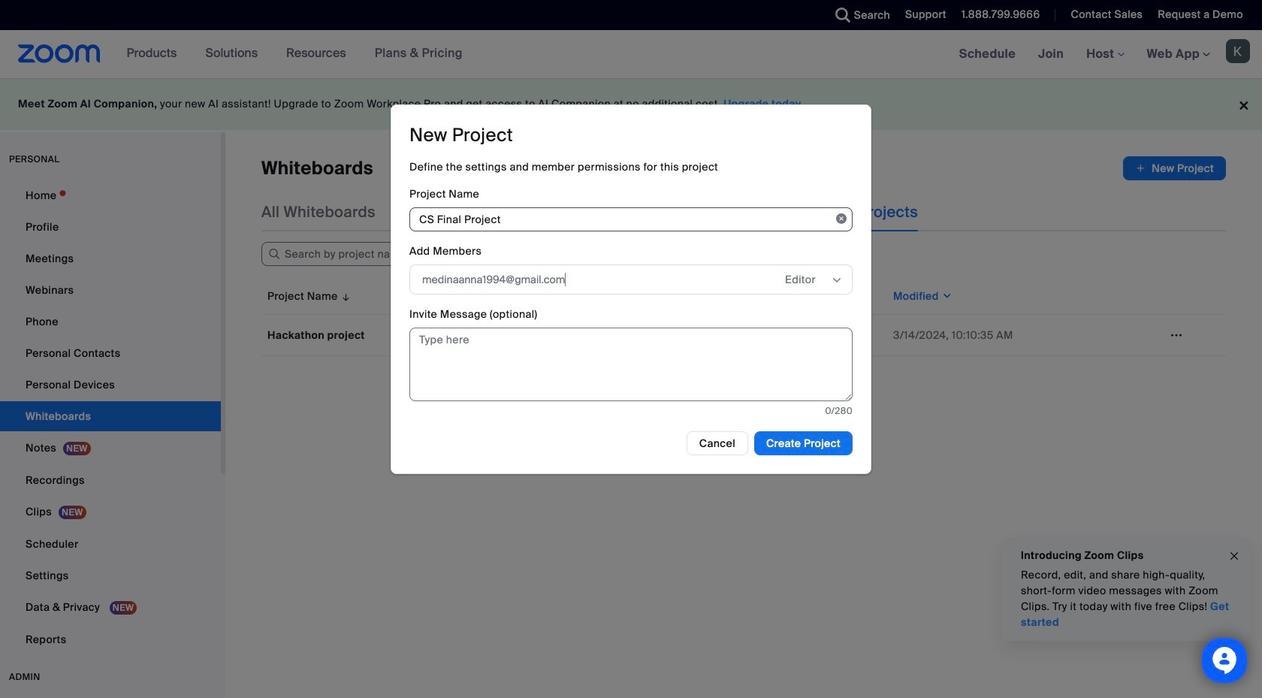 Task type: describe. For each thing, give the bounding box(es) containing it.
product information navigation
[[115, 30, 474, 78]]

edit project image
[[1165, 329, 1189, 342]]

tabs of all whiteboard page tab list
[[262, 192, 919, 232]]

close image
[[1229, 548, 1241, 565]]

show options image
[[831, 275, 843, 287]]

Search by name or email,Search by name or email text field
[[422, 269, 754, 291]]

Invite Message (optional) text field
[[410, 328, 853, 402]]



Task type: vqa. For each thing, say whether or not it's contained in the screenshot.
show options 'IMAGE'
yes



Task type: locate. For each thing, give the bounding box(es) containing it.
arrow down image
[[338, 287, 352, 305]]

personal menu menu
[[0, 180, 221, 656]]

add image
[[1136, 161, 1147, 176]]

heading
[[410, 124, 513, 147]]

e.g. Happy Crew text field
[[410, 208, 853, 232]]

meetings navigation
[[948, 30, 1263, 79]]

footer
[[0, 78, 1263, 130]]

banner
[[0, 30, 1263, 79]]

dialog
[[391, 105, 872, 475]]

Search text field
[[262, 242, 442, 266]]

application
[[262, 278, 1227, 356]]



